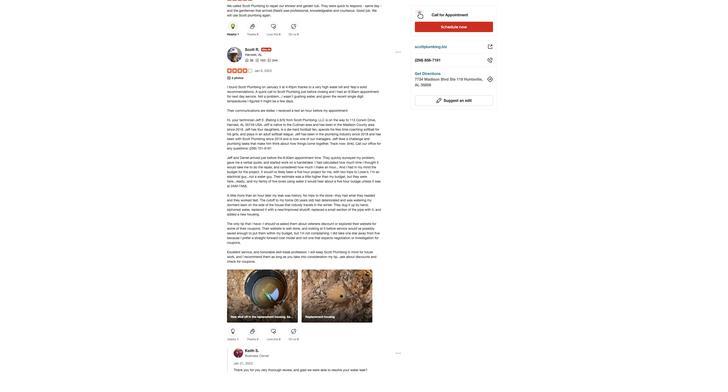 Task type: describe. For each thing, give the bounding box(es) containing it.
is down league.
[[290, 137, 292, 141]]

and
[[339, 166, 345, 169]]

the down thought
[[372, 166, 376, 169]]

temperatures
[[227, 99, 247, 103]]

(256) inside hi, your technician jeff e. (rating 4.9/5) from scott plumbing, llc is on the way to 113 corwin drive, harvest, al 35749 usa. jeff is native to the cullman area and has been in the madison county area since 2018. jeff has four daughters, is a die-hard football fan, spends his free time coaching softball for his girls, and plays in an adult softball league. jeff has been in the plumbing industry since 2018 and has been with scott plumbing since 2019 and is now one of our managers. jeff likes a challenge and plumbing tasks that make him think about how things come together. track now: (link). call our office for any questions: (256) 701-6181
[[250, 147, 257, 150]]

a inside i found scott plumbing on january 5 at 4:45pm thanks to a very high water bill and yelp's solid recommendations.  a quick call to scott plumbing just before closing and i had an 8:30am appointment for next day service.  not a problem...i wasn't gushing water, and given the recent single digit temperatures i figured it might be a few days.
[[256, 90, 258, 94]]

1 love from the top
[[267, 33, 273, 36]]

menu image
[[395, 49, 401, 55]]

a left new
[[237, 213, 239, 217]]

the up free
[[337, 123, 342, 127]]

2 replaced from the left
[[312, 208, 324, 212]]

plumbing up service.
[[247, 85, 261, 89]]

i'm inside the only tip that i have--i should've asked them about veterans discount or explored their website for some of their coupons.  their website is well done, and looking at it before service would've possibly saved enough to put them within my budget, but i'm not complaining.  i did take one star away from five because i prefer a straight forward cost model and not one that expects negotiation or investigation for coupons.
[[300, 232, 305, 235]]

challenge
[[349, 137, 363, 141]]

0 vertical spatial (1 reaction) element
[[237, 33, 239, 36]]

considered
[[280, 166, 297, 169]]

hour up plumbing,
[[305, 109, 312, 113]]

appointment inside i found scott plumbing on january 5 at 4:45pm thanks to a very high water bill and yelp's solid recommendations.  a quick call to scott plumbing just before closing and i had an 8:30am appointment for next day service.  not a problem...i wasn't gushing water, and given the recent single digit temperatures i figured it might be a few days.
[[360, 90, 379, 94]]

that down complaining.
[[315, 236, 320, 240]]

quote,
[[253, 161, 263, 165]]

24 phone v2 image
[[488, 57, 493, 63]]

0 horizontal spatial plumbing
[[227, 142, 241, 146]]

appointment inside jeff and daniel arrived just before the 8:30am appointment time.  they quickly surveyed my problem, gave me a verbal quote, and started work on a handshake.  i had calculated how much time i thought it would take me to do the repair, and considered how much i make an hour... and i had in my mind the budget for the project.  it would've likely been a five hour project for me, with two trips to lowe's.  i'm an electrical guy...not a water guy.  their estimate was a little higher than my budget, but they were here...ready...and my family of five loves using water (i would hear about a five hour outage unless it was at 2am-7am).
[[295, 156, 314, 160]]

before inside the only tip that i have--i should've asked them about veterans discount or explored their website for some of their coupons.  their website is well done, and looking at it before service would've possibly saved enough to put them within my budget, but i'm not complaining.  i did take one star away from five because i prefer a straight forward cost model and not one that expects negotiation or investigation for coupons.
[[327, 227, 336, 231]]

0 vertical spatial helpful 1
[[227, 33, 239, 36]]

investigation
[[355, 236, 374, 240]]

our inside we called scott plumbing to repair our shower and garden tub.  they were quick to respond - same day - and the gentleman that arrived (nash) was professional, knowledgeable and courteous.   good job.  we will use scott plumbing again.
[[279, 4, 284, 8]]

with inside hi, your technician jeff e. (rating 4.9/5) from scott plumbing, llc is on the way to 113 corwin drive, harvest, al 35749 usa. jeff is native to the cullman area and has been in the madison county area since 2018. jeff has four daughters, is a die-hard football fan, spends his free time coaching softball for his girls, and plays in an adult softball league. jeff has been in the plumbing industry since 2018 and has been with scott plumbing since 2019 and is now one of our managers. jeff likes a challenge and plumbing tasks that make him think about how things come together. track now: (link). call our office for any questions: (256) 701-6181
[[235, 137, 242, 141]]

bill
[[339, 85, 343, 89]]

i left found
[[227, 85, 228, 89]]

been up spends
[[326, 123, 333, 127]]

on inside hi, your technician jeff e. (rating 4.9/5) from scott plumbing, llc is on the way to 113 corwin drive, harvest, al 35749 usa. jeff is native to the cullman area and has been in the madison county area since 2018. jeff has four daughters, is a die-hard football fan, spends his free time coaching softball for his girls, and plays in an adult softball league. jeff has been in the plumbing industry since 2018 and has been with scott plumbing since 2019 and is now one of our managers. jeff likes a challenge and plumbing tasks that make him think about how things come together. track now: (link). call our office for any questions: (256) 701-6181
[[329, 118, 333, 122]]

edit
[[465, 98, 472, 103]]

to right the able
[[328, 369, 331, 372]]

are
[[261, 109, 265, 113]]

the down fast.
[[253, 203, 258, 207]]

and down league.
[[283, 137, 289, 141]]

it right "unless"
[[372, 180, 374, 184]]

straight
[[255, 236, 266, 240]]

plumbing inside hi, your technician jeff e. (rating 4.9/5) from scott plumbing, llc is on the way to 113 corwin drive, harvest, al 35749 usa. jeff is native to the cullman area and has been in the madison county area since 2018. jeff has four daughters, is a die-hard football fan, spends his free time coaching softball for his girls, and plays in an adult softball league. jeff has been in the plumbing industry since 2018 and has been with scott plumbing since 2019 and is now one of our managers. jeff likes a challenge and plumbing tasks that make him think about how things come together. track now: (link). call our office for any questions: (256) 701-6181
[[251, 137, 265, 141]]

at inside the only tip that i have--i should've asked them about veterans discount or explored their website for some of their coupons.  their website is well done, and looking at it before service would've possibly saved enough to put them within my budget, but i'm not complaining.  i did take one star away from five because i prefer a straight forward cost model and not one that expects negotiation or investigation for coupons.
[[320, 227, 323, 231]]

about inside excellent service, and honorable skill-trade profession.  i will keep scott plumbing in mind for future work, and i recommend them as long as you take into consideration my tip...ask about discounts and check for coupons.
[[346, 255, 355, 259]]

and down 'started' at the top of page
[[274, 166, 279, 169]]

get
[[415, 71, 421, 76]]

scott up tasks
[[242, 137, 250, 141]]

jeff up track
[[332, 137, 338, 141]]

to left do
[[250, 166, 253, 169]]

my up lowe's.
[[358, 166, 362, 169]]

of right side
[[266, 203, 268, 207]]

scott up the 'recommendations.'
[[238, 85, 246, 89]]

2 horizontal spatial one
[[346, 232, 351, 235]]

two
[[340, 170, 346, 174]]

called
[[233, 4, 241, 8]]

to left repair
[[266, 4, 269, 8]]

they inside jeff and daniel arrived just before the 8:30am appointment time.  they quickly surveyed my problem, gave me a verbal quote, and started work on a handshake.  i had calculated how much time i thought it would take me to do the repair, and considered how much i make an hour... and i had in my mind the budget for the project.  it would've likely been a five hour project for me, with two trips to lowe's.  i'm an electrical guy...not a water guy.  their estimate was a little higher than my budget, but they were here...ready...and my family of five loves using water (i would hear about a five hour outage unless it was at 2am-7am).
[[353, 175, 359, 179]]

0 vertical spatial would
[[227, 166, 236, 169]]

water inside i found scott plumbing on january 5 at 4:45pm thanks to a very high water bill and yelp's solid recommendations.  a quick call to scott plumbing just before closing and i had an 8:30am appointment for next day service.  not a problem...i wasn't gushing water, and given the recent single digit temperatures i figured it might be a few days.
[[330, 85, 338, 89]]

owner
[[259, 354, 269, 358]]

plumbing inside excellent service, and honorable skill-trade profession.  i will keep scott plumbing in mind for future work, and i recommend them as long as you take into consideration my tip...ask about discounts and check for coupons.
[[333, 251, 347, 254]]

s.
[[256, 349, 259, 353]]

has up 'office'
[[376, 133, 381, 136]]

to up courteous.
[[346, 4, 349, 8]]

a left text
[[292, 109, 294, 113]]

guy...not
[[241, 175, 254, 179]]

my down me,
[[329, 175, 334, 179]]

daniel
[[240, 156, 249, 160]]

1 vertical spatial softball
[[272, 133, 282, 136]]

1 thanks from the top
[[247, 33, 256, 36]]

was up home
[[285, 194, 291, 198]]

corwin
[[356, 118, 367, 122]]

days.
[[286, 99, 294, 103]]

to up problem...i
[[274, 90, 276, 94]]

and down 2018.
[[240, 133, 246, 136]]

has down football
[[301, 133, 307, 136]]

1 oh no 0 from the top
[[289, 33, 299, 36]]

next
[[232, 95, 238, 99]]

1 horizontal spatial how
[[298, 166, 304, 169]]

the left winter.
[[318, 203, 322, 207]]

project.
[[249, 170, 260, 174]]

and right model
[[296, 236, 302, 240]]

my left the 'family' at the left top
[[254, 180, 258, 184]]

handshake.
[[297, 161, 314, 165]]

2 horizontal spatial our
[[362, 142, 367, 146]]

should've
[[265, 222, 279, 226]]

a down daniel
[[241, 161, 242, 165]]

here...ready...and
[[227, 180, 253, 184]]

fan,
[[312, 128, 318, 132]]

is down 'native'
[[281, 128, 283, 132]]

1 love this 0 from the top
[[267, 33, 281, 36]]

- inside a little more than an hour later my leak was history.  no trips to the store--they had what they needed and they worked fast. the cutoff to my home (30 years old) had deteriorated and was watering my dormant lawn on the side of the house that nobody travels in the winter.  they dug it up by hand, siphoned water, replaced it with a new/improved shutoff, replaced a small section of the pipe with it, and added a new housing.
[[334, 194, 335, 198]]

38
[[250, 58, 253, 62]]

my left leak
[[272, 194, 277, 198]]

1 horizontal spatial you
[[255, 369, 260, 372]]

24 external link v2 image
[[488, 44, 493, 50]]

photos element
[[267, 58, 278, 63]]

2 area from the left
[[368, 123, 375, 127]]

elite
[[262, 48, 267, 51]]

that inside a little more than an hour later my leak was history.  no trips to the store--they had what they needed and they worked fast. the cutoff to my home (30 years old) had deteriorated and was watering my dormant lawn on the side of the house that nobody travels in the winter.  they dug it up by hand, siphoned water, replaced it with a new/improved shutoff, replaced a small section of the pipe with it, and added a new housing.
[[285, 203, 290, 207]]

my inside the only tip that i have--i should've asked them about veterans discount or explored their website for some of their coupons.  their website is well done, and looking at it before service would've possibly saved enough to put them within my budget, but i'm not complaining.  i did take one star away from five because i prefer a straight forward cost model and not one that expects negotiation or investigation for coupons.
[[276, 232, 281, 235]]

now inside hi, your technician jeff e. (rating 4.9/5) from scott plumbing, llc is on the way to 113 corwin drive, harvest, al 35749 usa. jeff is native to the cullman area and has been in the madison county area since 2018. jeff has four daughters, is a die-hard football fan, spends his free time coaching softball for his girls, and plays in an adult softball league. jeff has been in the plumbing industry since 2018 and has been with scott plumbing since 2019 and is now one of our managers. jeff likes a challenge and plumbing tasks that make him think about how things come together. track now: (link). call our office for any questions: (256) 701-6181
[[293, 137, 299, 141]]

garden
[[303, 4, 313, 8]]

1 vertical spatial website
[[270, 227, 282, 231]]

was right "unless"
[[375, 180, 381, 184]]

0 vertical spatial softball
[[364, 128, 375, 132]]

service,
[[241, 251, 253, 254]]

arrived inside jeff and daniel arrived just before the 8:30am appointment time.  they quickly surveyed my problem, gave me a verbal quote, and started work on a handshake.  i had calculated how much time i thought it would take me to do the repair, and considered how much i make an hour... and i had in my mind the budget for the project.  it would've likely been a five hour project for me, with two trips to lowe's.  i'm an electrical guy...not a water guy.  their estimate was a little higher than my budget, but they were here...ready...and my family of five loves using water (i would hear about a five hour outage unless it was at 2am-7am).
[[250, 156, 260, 160]]

scott left r.
[[245, 47, 255, 52]]

0 vertical spatial we
[[227, 4, 232, 8]]

ste
[[450, 77, 456, 81]]

0 horizontal spatial you
[[244, 369, 249, 372]]

possibly
[[362, 227, 375, 231]]

work
[[281, 161, 289, 165]]

for right investigation at the bottom
[[375, 236, 379, 240]]

0 vertical spatial them
[[290, 222, 297, 226]]

1 horizontal spatial or
[[351, 236, 354, 240]]

plumbing inside we called scott plumbing to repair our shower and garden tub.  they were quick to respond - same day - and the gentleman that arrived (nash) was professional, knowledgeable and courteous.   good job.  we will use scott plumbing again.
[[248, 13, 262, 17]]

them inside excellent service, and honorable skill-trade profession.  i will keep scott plumbing in mind for future work, and i recommend them as long as you take into consideration my tip...ask about discounts and check for coupons.
[[263, 255, 271, 259]]

was down what
[[347, 199, 353, 202]]

a down winter.
[[325, 208, 327, 212]]

water down it
[[258, 175, 266, 179]]

2 vertical spatial were
[[313, 369, 320, 372]]

done,
[[293, 227, 301, 231]]

0 horizontal spatial their
[[227, 109, 234, 113]]

estimate
[[282, 175, 295, 179]]

was inside we called scott plumbing to repair our shower and garden tub.  they were quick to respond - same day - and the gentleman that arrived (nash) was professional, knowledgeable and courteous.   good job.  we will use scott plumbing again.
[[284, 9, 289, 12]]

scott inside excellent service, and honorable skill-trade profession.  i will keep scott plumbing in mind for future work, and i recommend them as long as you take into consideration my tip...ask about discounts and check for coupons.
[[324, 251, 332, 254]]

it right thought
[[377, 161, 379, 165]]

star
[[352, 232, 358, 235]]

pipe
[[358, 208, 364, 212]]

al inside the elite 23 harvest, al
[[258, 53, 262, 57]]

five down handshake. at the top
[[297, 170, 302, 174]]

a down project.
[[255, 175, 257, 179]]

scott r.
[[245, 47, 259, 52]]

a left higher
[[302, 175, 304, 179]]

1 for bottom (1 reaction) element
[[237, 338, 239, 341]]

0 horizontal spatial much
[[305, 166, 313, 169]]

a left die-
[[284, 128, 286, 132]]

701-
[[258, 147, 264, 150]]

with inside jeff and daniel arrived just before the 8:30am appointment time.  they quickly surveyed my problem, gave me a verbal quote, and started work on a handshake.  i had calculated how much time i thought it would take me to do the repair, and considered how much i make an hour... and i had in my mind the budget for the project.  it would've likely been a five hour project for me, with two trips to lowe's.  i'm an electrical guy...not a water guy.  their estimate was a little higher than my budget, but they were here...ready...and my family of five loves using water (i would hear about a five hour outage unless it was at 2am-7am).
[[333, 170, 340, 174]]

jeff down "e."
[[264, 123, 269, 127]]

they inside we called scott plumbing to repair our shower and garden tub.  they were quick to respond - same day - and the gentleman that arrived (nash) was professional, knowledgeable and courteous.   good job.  we will use scott plumbing again.
[[321, 4, 328, 8]]

in up free
[[334, 123, 336, 127]]

1 horizontal spatial much
[[346, 161, 355, 165]]

for inside i found scott plumbing on january 5 at 4:45pm thanks to a very high water bill and yelp's solid recommendations.  a quick call to scott plumbing just before closing and i had an 8:30am appointment for next day service.  not a problem...i wasn't gushing water, and given the recent single digit temperatures i figured it might be a few days.
[[227, 95, 231, 99]]

jeff and daniel arrived just before the 8:30am appointment time.  they quickly surveyed my problem, gave me a verbal quote, and started work on a handshake.  i had calculated how much time i thought it would take me to do the repair, and considered how much i make an hour... and i had in my mind the budget for the project.  it would've likely been a five hour project for me, with two trips to lowe's.  i'm an electrical guy...not a water guy.  their estimate was a little higher than my budget, but they were here...ready...and my family of five loves using water (i would hear about a five hour outage unless it was at 2am-7am).
[[227, 156, 381, 188]]

profession.
[[291, 251, 308, 254]]

hour...
[[329, 166, 338, 169]]

about inside hi, your technician jeff e. (rating 4.9/5) from scott plumbing, llc is on the way to 113 corwin drive, harvest, al 35749 usa. jeff is native to the cullman area and has been in the madison county area since 2018. jeff has four daughters, is a die-hard football fan, spends his free time coaching softball for his girls, and plays in an adult softball league. jeff has been in the plumbing industry since 2018 and has been with scott plumbing since 2019 and is now one of our managers. jeff likes a challenge and plumbing tasks that make him think about how things come together. track now: (link). call our office for any questions: (256) 701-6181
[[281, 142, 289, 146]]

the inside we called scott plumbing to repair our shower and garden tub.  they were quick to respond - same day - and the gentleman that arrived (nash) was professional, knowledgeable and courteous.   good job.  we will use scott plumbing again.
[[234, 9, 238, 12]]

keith
[[245, 349, 255, 353]]

an down thought
[[376, 170, 380, 174]]

daughters,
[[264, 128, 280, 132]]

and up dormant
[[227, 199, 233, 202]]

arrived inside we called scott plumbing to repair our shower and garden tub.  they were quick to respond - same day - and the gentleman that arrived (nash) was professional, knowledgeable and courteous.   good job.  we will use scott plumbing again.
[[262, 9, 272, 12]]

i down service,
[[243, 255, 244, 259]]

water, inside i found scott plumbing on january 5 at 4:45pm thanks to a very high water bill and yelp's solid recommendations.  a quick call to scott plumbing just before closing and i had an 8:30am appointment for next day service.  not a problem...i wasn't gushing water, and given the recent single digit temperatures i figured it might be a few days.
[[307, 95, 316, 99]]

0 vertical spatial website
[[360, 222, 372, 226]]

0 vertical spatial his
[[330, 128, 335, 132]]

free
[[336, 128, 341, 132]]

expects
[[321, 236, 333, 240]]

unless
[[362, 180, 371, 184]]

1 horizontal spatial your
[[343, 369, 350, 372]]

1 area from the left
[[306, 123, 312, 127]]

madison inside get directions 7734 madison blvd ste 119 huntsville, al 35806
[[424, 77, 440, 81]]

an up me,
[[325, 166, 328, 169]]

thanks 0 for bottom (1 reaction) element
[[247, 338, 258, 341]]

knowledgeable
[[310, 9, 332, 12]]

five down two
[[337, 180, 342, 184]]

usa.
[[255, 123, 263, 127]]

by
[[356, 203, 359, 207]]

with left it, in the right bottom of the page
[[365, 208, 371, 212]]

any
[[227, 147, 232, 150]]

for up 'possibly' on the right bottom of page
[[372, 222, 376, 226]]

about inside jeff and daniel arrived just before the 8:30am appointment time.  they quickly surveyed my problem, gave me a verbal quote, and started work on a handshake.  i had calculated how much time i thought it would take me to do the repair, and considered how much i make an hour... and i had in my mind the budget for the project.  it would've likely been a five hour project for me, with two trips to lowe's.  i'm an electrical guy...not a water guy.  their estimate was a little higher than my budget, but they were here...ready...and my family of five loves using water (i would hear about a five hour outage unless it was at 2am-7am).
[[325, 180, 333, 184]]

2 love from the top
[[267, 338, 273, 341]]

trips inside a little more than an hour later my leak was history.  no trips to the store--they had what they needed and they worked fast. the cutoff to my home (30 years old) had deteriorated and was watering my dormant lawn on the side of the house that nobody travels in the winter.  they dug it up by hand, siphoned water, replaced it with a new/improved shutoff, replaced a small section of the pipe with it, and added a new housing.
[[308, 194, 315, 198]]

1 this from the top
[[274, 33, 278, 36]]

started
[[270, 161, 280, 165]]

later
[[265, 194, 272, 198]]

and up gave
[[233, 156, 239, 160]]

review,
[[283, 369, 293, 372]]

of inside the only tip that i have--i should've asked them about veterans discount or explored their website for some of their coupons.  their website is well done, and looking at it before service would've possibly saved enough to put them within my budget, but i'm not complaining.  i did take one star away from five because i prefer a straight forward cost model and not one that expects negotiation or investigation for coupons.
[[236, 227, 239, 231]]

al inside hi, your technician jeff e. (rating 4.9/5) from scott plumbing, llc is on the way to 113 corwin drive, harvest, al 35749 usa. jeff is native to the cullman area and has been in the madison county area since 2018. jeff has four daughters, is a die-hard football fan, spends his free time coaching softball for his girls, and plays in an adult softball league. jeff has been in the plumbing industry since 2018 and has been with scott plumbing since 2019 and is now one of our managers. jeff likes a challenge and plumbing tasks that make him think about how things come together. track now: (link). call our office for any questions: (256) 701-6181
[[240, 123, 244, 127]]

again.
[[262, 13, 271, 17]]

time.
[[315, 156, 322, 160]]

a right be
[[277, 99, 279, 103]]

a inside the only tip that i have--i should've asked them about veterans discount or explored their website for some of their coupons.  their website is well done, and looking at it before service would've possibly saved enough to put them within my budget, but i'm not complaining.  i did take one star away from five because i prefer a straight forward cost model and not one that expects negotiation or investigation for coupons.
[[252, 236, 254, 240]]

0 vertical spatial helpful
[[227, 33, 237, 36]]

we
[[307, 369, 312, 372]]

i left did
[[331, 232, 332, 235]]

within
[[267, 232, 276, 235]]

1 as from the left
[[271, 255, 275, 259]]

an inside a little more than an hour later my leak was history.  no trips to the store--they had what they needed and they worked fast. the cutoff to my home (30 years old) had deteriorated and was watering my dormant lawn on the side of the house that nobody travels in the winter.  they dug it up by hand, siphoned water, replaced it with a new/improved shutoff, replaced a small section of the pipe with it, and added a new housing.
[[253, 194, 257, 198]]

1 vertical spatial them
[[258, 232, 266, 235]]

the inside i found scott plumbing on january 5 at 4:45pm thanks to a very high water bill and yelp's solid recommendations.  a quick call to scott plumbing just before closing and i had an 8:30am appointment for next day service.  not a problem...i wasn't gushing water, and given the recent single digit temperatures i figured it might be a few days.
[[332, 95, 337, 99]]

football
[[300, 128, 311, 132]]

1 for topmost (1 reaction) element
[[237, 33, 239, 36]]

blvd
[[441, 77, 449, 81]]

scott up gentleman
[[242, 4, 250, 8]]

their inside jeff and daniel arrived just before the 8:30am appointment time.  they quickly surveyed my problem, gave me a verbal quote, and started work on a handshake.  i had calculated how much time i thought it would take me to do the repair, and considered how much i make an hour... and i had in my mind the budget for the project.  it would've likely been a five hour project for me, with two trips to lowe's.  i'm an electrical guy...not a water guy.  their estimate was a little higher than my budget, but they were here...ready...and my family of five loves using water (i would hear about a five hour outage unless it was at 2am-7am).
[[274, 175, 281, 179]]

with down cutoff
[[268, 208, 274, 212]]

gave
[[227, 161, 234, 165]]

put
[[253, 232, 258, 235]]

think
[[273, 142, 280, 146]]

1 horizontal spatial call
[[432, 12, 439, 17]]

16 review v2 image
[[255, 58, 259, 62]]

consideration
[[307, 255, 327, 259]]

an right text
[[301, 109, 305, 113]]

- inside the only tip that i have--i should've asked them about veterans discount or explored their website for some of their coupons.  their website is well done, and looking at it before service would've possibly saved enough to put them within my budget, but i'm not complaining.  i did take one star away from five because i prefer a straight forward cost model and not one that expects negotiation or investigation for coupons.
[[262, 222, 263, 226]]

might
[[263, 99, 272, 103]]

we called scott plumbing to repair our shower and garden tub.  they were quick to respond - same day - and the gentleman that arrived (nash) was professional, knowledgeable and courteous.   good job.  we will use scott plumbing again.
[[227, 4, 382, 17]]

it inside i found scott plumbing on january 5 at 4:45pm thanks to a very high water bill and yelp's solid recommendations.  a quick call to scott plumbing just before closing and i had an 8:30am appointment for next day service.  not a problem...i wasn't gushing water, and given the recent single digit temperatures i figured it might be a few days.
[[261, 99, 262, 103]]

in down fan, on the left of the page
[[316, 133, 318, 136]]

fast.
[[253, 199, 259, 202]]

an inside button
[[460, 98, 464, 103]]

yelp's
[[350, 85, 359, 89]]

1 vertical spatial me
[[244, 166, 249, 169]]

history.
[[292, 194, 302, 198]]

just inside jeff and daniel arrived just before the 8:30am appointment time.  they quickly surveyed my problem, gave me a verbal quote, and started work on a handshake.  i had calculated how much time i thought it would take me to do the repair, and considered how much i make an hour... and i had in my mind the budget for the project.  it would've likely been a five hour project for me, with two trips to lowe's.  i'm an electrical guy...not a water guy.  their estimate was a little higher than my budget, but they were here...ready...and my family of five loves using water (i would hear about a five hour outage unless it was at 2am-7am).
[[261, 156, 266, 160]]

1 vertical spatial helpful 1
[[227, 338, 239, 341]]

a down 'house'
[[275, 208, 277, 212]]

i right profession. at the left of page
[[309, 251, 310, 254]]

to inside the only tip that i have--i should've asked them about veterans discount or explored their website for some of their coupons.  their website is well done, and looking at it before service would've possibly saved enough to put them within my budget, but i'm not complaining.  i did take one star away from five because i prefer a straight forward cost model and not one that expects negotiation or investigation for coupons.
[[249, 232, 252, 235]]

had left what
[[342, 194, 348, 198]]

1 vertical spatial how
[[339, 161, 345, 165]]

and up professional, in the left of the page
[[297, 4, 302, 8]]

1 vertical spatial coupons.
[[227, 241, 241, 245]]

to right no
[[316, 194, 319, 198]]

a down considered
[[295, 170, 296, 174]]

for down drive,
[[375, 128, 379, 132]]

lawn
[[240, 203, 247, 207]]

(rating
[[266, 118, 276, 122]]

1 vertical spatial our
[[310, 137, 315, 141]]

their communications are stellar.  i received a text an hour before my appointment:
[[227, 109, 348, 113]]

5 star rating image
[[227, 0, 253, 1]]

1 no from the top
[[293, 33, 296, 36]]

0 vertical spatial coupons.
[[247, 227, 261, 231]]

call inside hi, your technician jeff e. (rating 4.9/5) from scott plumbing, llc is on the way to 113 corwin drive, harvest, al 35749 usa. jeff is native to the cullman area and has been in the madison county area since 2018. jeff has four daughters, is a die-hard football fan, spends his free time coaching softball for his girls, and plays in an adult softball league. jeff has been in the plumbing industry since 2018 and has been with scott plumbing since 2019 and is now one of our managers. jeff likes a challenge and plumbing tasks that make him think about how things come together. track now: (link). call our office for any questions: (256) 701-6181
[[356, 142, 361, 146]]

for right check
[[237, 260, 241, 264]]

quick inside we called scott plumbing to repair our shower and garden tub.  they were quick to respond - same day - and the gentleman that arrived (nash) was professional, knowledgeable and courteous.   good job.  we will use scott plumbing again.
[[337, 4, 345, 8]]

complaining.
[[311, 232, 330, 235]]

they up dormant
[[234, 199, 240, 202]]

and up given
[[329, 90, 335, 94]]

before inside i found scott plumbing on january 5 at 4:45pm thanks to a very high water bill and yelp's solid recommendations.  a quick call to scott plumbing just before closing and i had an 8:30am appointment for next day service.  not a problem...i wasn't gushing water, and given the recent single digit temperatures i figured it might be a few days.
[[307, 90, 317, 94]]

day inside we called scott plumbing to repair our shower and garden tub.  they were quick to respond - same day - and the gentleman that arrived (nash) was professional, knowledgeable and courteous.   good job.  we will use scott plumbing again.
[[374, 4, 380, 8]]

the up 'started' at the top of page
[[278, 156, 282, 160]]

and up recommend
[[254, 251, 259, 254]]

1 vertical spatial since
[[352, 133, 360, 136]]

1 vertical spatial their
[[240, 227, 246, 231]]

0 vertical spatial or
[[335, 222, 338, 226]]

menu image
[[395, 351, 401, 357]]

adult
[[263, 133, 271, 136]]

the up it
[[258, 166, 263, 169]]

1 vertical spatial plumbing
[[325, 133, 339, 136]]

hour left project on the left of page
[[303, 170, 310, 174]]

for right 'office'
[[377, 142, 381, 146]]

come
[[307, 142, 315, 146]]

scott down gentleman
[[239, 13, 247, 17]]

text
[[294, 109, 300, 113]]

been down "girls,"
[[227, 137, 234, 141]]

in inside excellent service, and honorable skill-trade profession.  i will keep scott plumbing in mind for future work, and i recommend them as long as you take into consideration my tip...ask about discounts and check for coupons.
[[348, 251, 350, 254]]

were inside jeff and daniel arrived just before the 8:30am appointment time.  they quickly surveyed my problem, gave me a verbal quote, and started work on a handshake.  i had calculated how much time i thought it would take me to do the repair, and considered how much i make an hour... and i had in my mind the budget for the project.  it would've likely been a five hour project for me, with two trips to lowe's.  i'm an electrical guy...not a water guy.  their estimate was a little higher than my budget, but they were here...ready...and my family of five loves using water (i would hear about a five hour outage unless it was at 2am-7am).
[[360, 175, 367, 179]]

jan 6, 2023
[[255, 69, 272, 73]]

were inside we called scott plumbing to repair our shower and garden tub.  they were quick to respond - same day - and the gentleman that arrived (nash) was professional, knowledgeable and courteous.   good job.  we will use scott plumbing again.
[[329, 4, 336, 8]]

on inside i found scott plumbing on january 5 at 4:45pm thanks to a very high water bill and yelp's solid recommendations.  a quick call to scott plumbing just before closing and i had an 8:30am appointment for next day service.  not a problem...i wasn't gushing water, and given the recent single digit temperatures i figured it might be a few days.
[[262, 85, 266, 89]]

well
[[286, 227, 292, 231]]

0 vertical spatial (256)
[[415, 58, 424, 62]]

league.
[[283, 133, 294, 136]]

4 star rating image
[[227, 68, 253, 73]]

watering
[[354, 199, 366, 202]]

hi,
[[227, 118, 231, 122]]

a inside a little more than an hour later my leak was history.  no trips to the store--they had what they needed and they worked fast. the cutoff to my home (30 years old) had deteriorated and was watering my dormant lawn on the side of the house that nobody travels in the winter.  they dug it up by hand, siphoned water, replaced it with a new/improved shutoff, replaced a small section of the pipe with it, and added a new housing.
[[227, 194, 229, 198]]

jeff down hard in the left of the page
[[295, 133, 300, 136]]

(256) 858-7191
[[415, 58, 441, 62]]

(nash)
[[273, 9, 283, 12]]

been down fan, on the left of the page
[[308, 133, 315, 136]]

(30
[[294, 199, 299, 202]]

193
[[260, 58, 266, 62]]

small
[[328, 208, 336, 212]]

2023 for jan 6, 2023
[[264, 69, 272, 73]]

2 this from the top
[[274, 338, 278, 341]]

7734
[[415, 77, 423, 81]]

is down (rating on the top left of page
[[270, 123, 273, 127]]

0 vertical spatial not
[[305, 232, 310, 235]]

than inside a little more than an hour later my leak was history.  no trips to the store--they had what they needed and they worked fast. the cutoff to my home (30 years old) had deteriorated and was watering my dormant lawn on the side of the house that nobody travels in the winter.  they dug it up by hand, siphoned water, replaced it with a new/improved shutoff, replaced a small section of the pipe with it, and added a new housing.
[[246, 194, 252, 198]]

of inside hi, your technician jeff e. (rating 4.9/5) from scott plumbing, llc is on the way to 113 corwin drive, harvest, al 35749 usa. jeff is native to the cullman area and has been in the madison county area since 2018. jeff has four daughters, is a die-hard football fan, spends his free time coaching softball for his girls, and plays in an adult softball league. jeff has been in the plumbing industry since 2018 and has been with scott plumbing since 2019 and is now one of our managers. jeff likes a challenge and plumbing tasks that make him think about how things come together. track now: (link). call our office for any questions: (256) 701-6181
[[306, 137, 309, 141]]

- right same
[[380, 4, 382, 8]]

the up die-
[[287, 123, 292, 127]]

elite 23 harvest, al
[[245, 48, 271, 57]]

0 horizontal spatial since
[[227, 128, 235, 132]]

2 thanks from the top
[[247, 338, 256, 341]]

mind inside excellent service, and honorable skill-trade profession.  i will keep scott plumbing in mind for future work, and i recommend them as long as you take into consideration my tip...ask about discounts and check for coupons.
[[351, 251, 359, 254]]

tip
[[241, 222, 244, 226]]

just inside i found scott plumbing on january 5 at 4:45pm thanks to a very high water bill and yelp's solid recommendations.  a quick call to scott plumbing just before closing and i had an 8:30am appointment for next day service.  not a problem...i wasn't gushing water, and given the recent single digit temperatures i figured it might be a few days.
[[301, 90, 306, 94]]

for left me,
[[322, 170, 326, 174]]

0 horizontal spatial very
[[261, 369, 267, 372]]



Task type: locate. For each thing, give the bounding box(es) containing it.
time
[[342, 128, 348, 132], [356, 161, 362, 165]]

(256) left 858-
[[415, 58, 424, 62]]

and up repair,
[[264, 161, 269, 165]]

r.
[[256, 47, 259, 52]]

0 horizontal spatial call
[[356, 142, 361, 146]]

our up (nash)
[[279, 4, 284, 8]]

24 pencil v2 image
[[436, 98, 442, 103]]

8:30am inside i found scott plumbing on january 5 at 4:45pm thanks to a very high water bill and yelp's solid recommendations.  a quick call to scott plumbing just before closing and i had an 8:30am appointment for next day service.  not a problem...i wasn't gushing water, and given the recent single digit temperatures i figured it might be a few days.
[[348, 90, 359, 94]]

would've inside the only tip that i have--i should've asked them about veterans discount or explored their website for some of their coupons.  their website is well done, and looking at it before service would've possibly saved enough to put them within my budget, but i'm not complaining.  i did take one star away from five because i prefer a straight forward cost model and not one that expects negotiation or investigation for coupons.
[[348, 227, 362, 231]]

they up watering
[[357, 194, 363, 198]]

my up cost
[[276, 232, 281, 235]]

al inside get directions 7734 madison blvd ste 119 huntsville, al 35806
[[415, 83, 420, 87]]

time inside hi, your technician jeff e. (rating 4.9/5) from scott plumbing, llc is on the way to 113 corwin drive, harvest, al 35749 usa. jeff is native to the cullman area and has been in the madison county area since 2018. jeff has four daughters, is a die-hard football fan, spends his free time coaching softball for his girls, and plays in an adult softball league. jeff has been in the plumbing industry since 2018 and has been with scott plumbing since 2019 and is now one of our managers. jeff likes a challenge and plumbing tasks that make him think about how things come together. track now: (link). call our office for any questions: (256) 701-6181
[[342, 128, 348, 132]]

the inside the only tip that i have--i should've asked them about veterans discount or explored their website for some of their coupons.  their website is well done, and looking at it before service would've possibly saved enough to put them within my budget, but i'm not complaining.  i did take one star away from five because i prefer a straight forward cost model and not one that expects negotiation or investigation for coupons.
[[227, 222, 233, 226]]

use
[[233, 13, 238, 17]]

1 horizontal spatial website
[[360, 222, 372, 226]]

mind inside jeff and daniel arrived just before the 8:30am appointment time.  they quickly surveyed my problem, gave me a verbal quote, and started work on a handshake.  i had calculated how much time i thought it would take me to do the repair, and considered how much i make an hour... and i had in my mind the budget for the project.  it would've likely been a five hour project for me, with two trips to lowe's.  i'm an electrical guy...not a water guy.  their estimate was a little higher than my budget, but they were here...ready...and my family of five loves using water (i would hear about a five hour outage unless it was at 2am-7am).
[[363, 166, 371, 169]]

trips inside jeff and daniel arrived just before the 8:30am appointment time.  they quickly surveyed my problem, gave me a verbal quote, and started work on a handshake.  i had calculated how much time i thought it would take me to do the repair, and considered how much i make an hour... and i had in my mind the budget for the project.  it would've likely been a five hour project for me, with two trips to lowe's.  i'm an electrical guy...not a water guy.  their estimate was a little higher than my budget, but they were here...ready...and my family of five loves using water (i would hear about a five hour outage unless it was at 2am-7am).
[[347, 170, 353, 174]]

0 horizontal spatial budget,
[[282, 232, 293, 235]]

worked
[[241, 199, 252, 202]]

0 vertical spatial from
[[286, 118, 293, 122]]

2 oh from the top
[[289, 338, 292, 341]]

1 vertical spatial their
[[274, 175, 281, 179]]

i left thought
[[363, 161, 364, 165]]

16 friends v2 image
[[245, 58, 249, 62]]

five
[[297, 170, 302, 174], [272, 180, 277, 184], [337, 180, 342, 184], [375, 232, 380, 235]]

0 horizontal spatial harvest,
[[227, 123, 239, 127]]

way
[[339, 118, 345, 122]]

0 horizontal spatial softball
[[272, 133, 282, 136]]

his left "girls,"
[[227, 133, 231, 136]]

they inside jeff and daniel arrived just before the 8:30am appointment time.  they quickly surveyed my problem, gave me a verbal quote, and started work on a handshake.  i had calculated how much time i thought it would take me to do the repair, and considered how much i make an hour... and i had in my mind the budget for the project.  it would've likely been a five hour project for me, with two trips to lowe's.  i'm an electrical guy...not a water guy.  their estimate was a little higher than my budget, but they were here...ready...and my family of five loves using water (i would hear about a five hour outage unless it was at 2am-7am).
[[323, 156, 330, 160]]

check
[[227, 260, 236, 264]]

and right done,
[[302, 227, 308, 231]]

because
[[227, 236, 240, 240]]

e.
[[262, 118, 265, 122]]

photo of keith s. image
[[234, 349, 243, 358]]

little inside a little more than an hour later my leak was history.  no trips to the store--they had what they needed and they worked fast. the cutoff to my home (30 years old) had deteriorated and was watering my dormant lawn on the side of the house that nobody travels in the winter.  they dug it up by hand, siphoned water, replaced it with a new/improved shutoff, replaced a small section of the pipe with it, and added a new housing.
[[230, 194, 236, 198]]

1 oh from the top
[[289, 33, 292, 36]]

be
[[272, 99, 276, 103]]

they
[[321, 4, 328, 8], [323, 156, 330, 160], [334, 203, 341, 207]]

their up hi,
[[227, 109, 234, 113]]

8:30am up work
[[283, 156, 294, 160]]

siphoned
[[227, 208, 241, 212]]

reviews element
[[255, 58, 266, 63]]

oh no 0
[[289, 33, 299, 36], [289, 338, 299, 341]]

courteous.
[[340, 9, 356, 12]]

1 vertical spatial 1
[[237, 338, 239, 341]]

office
[[368, 142, 376, 146]]

and right it, in the right bottom of the page
[[376, 208, 381, 212]]

1 vertical spatial not
[[303, 236, 307, 240]]

in inside a little more than an hour later my leak was history.  no trips to the store--they had what they needed and they worked fast. the cutoff to my home (30 years old) had deteriorated and was watering my dormant lawn on the side of the house that nobody travels in the winter.  they dug it up by hand, siphoned water, replaced it with a new/improved shutoff, replaced a small section of the pipe with it, and added a new housing.
[[314, 203, 317, 207]]

1 replaced from the left
[[251, 208, 264, 212]]

we
[[227, 4, 232, 8], [372, 9, 377, 12]]

i left the have-
[[252, 222, 253, 226]]

excellent service, and honorable skill-trade profession.  i will keep scott plumbing in mind for future work, and i recommend them as long as you take into consideration my tip...ask about discounts and check for coupons.
[[227, 251, 377, 264]]

jeff down 35749
[[245, 128, 250, 132]]

call
[[432, 12, 439, 17], [356, 142, 361, 146]]

or up service
[[335, 222, 338, 226]]

6,
[[261, 69, 264, 73]]

0 vertical spatial thanks 0
[[247, 33, 258, 36]]

hour left outage
[[343, 180, 350, 184]]

with down "girls,"
[[235, 137, 242, 141]]

0 horizontal spatial jan
[[234, 362, 239, 366]]

harvest, inside hi, your technician jeff e. (rating 4.9/5) from scott plumbing, llc is on the way to 113 corwin drive, harvest, al 35749 usa. jeff is native to the cullman area and has been in the madison county area since 2018. jeff has four daughters, is a die-hard football fan, spends his free time coaching softball for his girls, and plays in an adult softball league. jeff has been in the plumbing industry since 2018 and has been with scott plumbing since 2019 and is now one of our managers. jeff likes a challenge and plumbing tasks that make him think about how things come together. track now: (link). call our office for any questions: (256) 701-6181
[[227, 123, 239, 127]]

before up llc
[[313, 109, 323, 113]]

make up project on the left of page
[[316, 166, 324, 169]]

24 directions v2 image
[[488, 76, 493, 82]]

thank
[[234, 369, 243, 372]]

communications
[[235, 109, 260, 113]]

0 vertical spatial quick
[[337, 4, 345, 8]]

for up "discounts"
[[360, 251, 364, 254]]

2 vertical spatial they
[[334, 203, 341, 207]]

0 horizontal spatial water,
[[242, 208, 251, 212]]

(1 reaction) element
[[237, 33, 239, 36], [237, 338, 239, 341]]

plumbing inside we called scott plumbing to repair our shower and garden tub.  they were quick to respond - same day - and the gentleman that arrived (nash) was professional, knowledgeable and courteous.   good job.  we will use scott plumbing again.
[[251, 4, 265, 8]]

1 vertical spatial day
[[239, 95, 245, 99]]

one inside hi, your technician jeff e. (rating 4.9/5) from scott plumbing, llc is on the way to 113 corwin drive, harvest, al 35749 usa. jeff is native to the cullman area and has been in the madison county area since 2018. jeff has four daughters, is a die-hard football fan, spends his free time coaching softball for his girls, and plays in an adult softball league. jeff has been in the plumbing industry since 2018 and has been with scott plumbing since 2019 and is now one of our managers. jeff likes a challenge and plumbing tasks that make him think about how things come together. track now: (link). call our office for any questions: (256) 701-6181
[[300, 137, 306, 141]]

1 horizontal spatial a
[[256, 90, 258, 94]]

1 vertical spatial thanks
[[247, 338, 256, 341]]

2 no from the top
[[293, 338, 296, 341]]

that inside we called scott plumbing to repair our shower and garden tub.  they were quick to respond - same day - and the gentleman that arrived (nash) was professional, knowledgeable and courteous.   good job.  we will use scott plumbing again.
[[256, 9, 261, 12]]

and down excellent
[[236, 255, 242, 259]]

the
[[260, 199, 266, 202], [227, 222, 233, 226]]

jan 21, 2023
[[234, 362, 253, 366]]

an inside hi, your technician jeff e. (rating 4.9/5) from scott plumbing, llc is on the way to 113 corwin drive, harvest, al 35749 usa. jeff is native to the cullman area and has been in the madison county area since 2018. jeff has four daughters, is a die-hard football fan, spends his free time coaching softball for his girls, and plays in an adult softball league. jeff has been in the plumbing industry since 2018 and has been with scott plumbing since 2019 and is now one of our managers. jeff likes a challenge and plumbing tasks that make him think about how things come together. track now: (link). call our office for any questions: (256) 701-6181
[[259, 133, 263, 136]]

coupons. inside excellent service, and honorable skill-trade profession.  i will keep scott plumbing in mind for future work, and i recommend them as long as you take into consideration my tip...ask about discounts and check for coupons.
[[242, 260, 256, 264]]

in inside jeff and daniel arrived just before the 8:30am appointment time.  they quickly surveyed my problem, gave me a verbal quote, and started work on a handshake.  i had calculated how much time i thought it would take me to do the repair, and considered how much i make an hour... and i had in my mind the budget for the project.  it would've likely been a five hour project for me, with two trips to lowe's.  i'm an electrical guy...not a water guy.  their estimate was a little higher than my budget, but they were here...ready...and my family of five loves using water (i would hear about a five hour outage unless it was at 2am-7am).
[[354, 166, 357, 169]]

now:
[[339, 142, 346, 146]]

hour
[[305, 109, 312, 113], [303, 170, 310, 174], [343, 180, 350, 184], [258, 194, 264, 198]]

but inside jeff and daniel arrived just before the 8:30am appointment time.  they quickly surveyed my problem, gave me a verbal quote, and started work on a handshake.  i had calculated how much time i thought it would take me to do the repair, and considered how much i make an hour... and i had in my mind the budget for the project.  it would've likely been a five hour project for me, with two trips to lowe's.  i'm an electrical guy...not a water guy.  their estimate was a little higher than my budget, but they were here...ready...and my family of five loves using water (i would hear about a five hour outage unless it was at 2am-7am).
[[347, 175, 352, 179]]

coaching
[[349, 128, 363, 132]]

you inside excellent service, and honorable skill-trade profession.  i will keep scott plumbing in mind for future work, and i recommend them as long as you take into consideration my tip...ask about discounts and check for coupons.
[[287, 255, 293, 259]]

plays
[[247, 133, 254, 136]]

and down 2018
[[364, 137, 370, 141]]

1 vertical spatial i'm
[[300, 232, 305, 235]]

thanks 0 for topmost (1 reaction) element
[[247, 33, 258, 36]]

one down looking
[[308, 236, 314, 240]]

2 photos
[[232, 76, 244, 80]]

23
[[268, 48, 271, 51]]

hour inside a little more than an hour later my leak was history.  no trips to the store--they had what they needed and they worked fast. the cutoff to my home (30 years old) had deteriorated and was watering my dormant lawn on the side of the house that nobody travels in the winter.  they dug it up by hand, siphoned water, replaced it with a new/improved shutoff, replaced a small section of the pipe with it, and added a new housing.
[[258, 194, 264, 198]]

schedule
[[441, 24, 458, 30]]

photo of scott r. image
[[227, 47, 242, 62]]

would've
[[264, 170, 277, 174], [348, 227, 362, 231]]

at inside jeff and daniel arrived just before the 8:30am appointment time.  they quickly surveyed my problem, gave me a verbal quote, and started work on a handshake.  i had calculated how much time i thought it would take me to do the repair, and considered how much i make an hour... and i had in my mind the budget for the project.  it would've likely been a five hour project for me, with two trips to lowe's.  i'm an electrical guy...not a water guy.  their estimate was a little higher than my budget, but they were here...ready...and my family of five loves using water (i would hear about a five hour outage unless it was at 2am-7am).
[[227, 184, 230, 188]]

take inside jeff and daniel arrived just before the 8:30am appointment time.  they quickly surveyed my problem, gave me a verbal quote, and started work on a handshake.  i had calculated how much time i thought it would take me to do the repair, and considered how much i make an hour... and i had in my mind the budget for the project.  it would've likely been a five hour project for me, with two trips to lowe's.  i'm an electrical guy...not a water guy.  their estimate was a little higher than my budget, but they were here...ready...and my family of five loves using water (i would hear about a five hour outage unless it was at 2am-7am).
[[237, 166, 243, 169]]

244
[[272, 58, 278, 62]]

7191
[[432, 58, 441, 62]]

their down tip
[[240, 227, 246, 231]]

lowe's.
[[358, 170, 370, 174]]

8:30am inside jeff and daniel arrived just before the 8:30am appointment time.  they quickly surveyed my problem, gave me a verbal quote, and started work on a handshake.  i had calculated how much time i thought it would take me to do the repair, and considered how much i make an hour... and i had in my mind the budget for the project.  it would've likely been a five hour project for me, with two trips to lowe's.  i'm an electrical guy...not a water guy.  their estimate was a little higher than my budget, but they were here...ready...and my family of five loves using water (i would hear about a five hour outage unless it was at 2am-7am).
[[283, 156, 294, 160]]

0 horizontal spatial our
[[279, 4, 284, 8]]

a up dormant
[[227, 194, 229, 198]]

0 vertical spatial but
[[347, 175, 352, 179]]

1 vertical spatial trips
[[308, 194, 315, 198]]

plumbing up any
[[227, 142, 241, 146]]

thanks
[[247, 33, 256, 36], [247, 338, 256, 341]]

1 horizontal spatial take
[[294, 255, 300, 259]]

than up "worked"
[[246, 194, 252, 198]]

1 horizontal spatial since
[[266, 137, 274, 141]]

time inside jeff and daniel arrived just before the 8:30am appointment time.  they quickly surveyed my problem, gave me a verbal quote, and started work on a handshake.  i had calculated how much time i thought it would take me to do the repair, and considered how much i make an hour... and i had in my mind the budget for the project.  it would've likely been a five hour project for me, with two trips to lowe's.  i'm an electrical guy...not a water guy.  their estimate was a little higher than my budget, but they were here...ready...and my family of five loves using water (i would hear about a five hour outage unless it was at 2am-7am).
[[356, 161, 362, 165]]

will inside excellent service, and honorable skill-trade profession.  i will keep scott plumbing in mind for future work, and i recommend them as long as you take into consideration my tip...ask about discounts and check for coupons.
[[310, 251, 315, 254]]

prefer
[[242, 236, 251, 240]]

found
[[229, 85, 237, 89]]

of right section
[[348, 208, 351, 212]]

them down honorable
[[263, 255, 271, 259]]

0 vertical spatial this
[[274, 33, 278, 36]]

honorable
[[260, 251, 275, 254]]

water, inside a little more than an hour later my leak was history.  no trips to the store--they had what they needed and they worked fast. the cutoff to my home (30 years old) had deteriorated and was watering my dormant lawn on the side of the house that nobody travels in the winter.  they dug it up by hand, siphoned water, replaced it with a new/improved shutoff, replaced a small section of the pipe with it, and added a new housing.
[[242, 208, 251, 212]]

0 vertical spatial arrived
[[262, 9, 272, 12]]

2 horizontal spatial at
[[320, 227, 323, 231]]

0 vertical spatial me
[[235, 161, 240, 165]]

trade
[[283, 251, 290, 254]]

little up (i
[[305, 175, 311, 179]]

2 love this 0 from the top
[[267, 338, 281, 341]]

0 horizontal spatial 8:30am
[[283, 156, 294, 160]]

1 vertical spatial madison
[[343, 123, 356, 127]]

the left the way
[[334, 118, 338, 122]]

keep
[[316, 251, 323, 254]]

0 vertical spatial mind
[[363, 166, 371, 169]]

0 vertical spatial call
[[432, 12, 439, 17]]

thanks 0 up scott r. link
[[247, 33, 258, 36]]

coupons. down recommend
[[242, 260, 256, 264]]

thorough
[[268, 369, 282, 372]]

1 horizontal spatial very
[[315, 85, 321, 89]]

how down handshake. at the top
[[298, 166, 304, 169]]

would've inside jeff and daniel arrived just before the 8:30am appointment time.  they quickly surveyed my problem, gave me a verbal quote, and started work on a handshake.  i had calculated how much time i thought it would take me to do the repair, and considered how much i make an hour... and i had in my mind the budget for the project.  it would've likely been a five hour project for me, with two trips to lowe's.  i'm an electrical guy...not a water guy.  their estimate was a little higher than my budget, but they were here...ready...and my family of five loves using water (i would hear about a five hour outage unless it was at 2am-7am).
[[264, 170, 277, 174]]

since up 'challenge'
[[352, 133, 360, 136]]

i right and
[[346, 166, 347, 169]]

long
[[276, 255, 282, 259]]

mind up "discounts"
[[351, 251, 359, 254]]

at inside i found scott plumbing on january 5 at 4:45pm thanks to a very high water bill and yelp's solid recommendations.  a quick call to scott plumbing just before closing and i had an 8:30am appointment for next day service.  not a problem...i wasn't gushing water, and given the recent single digit temperatures i figured it might be a few days.
[[282, 85, 285, 89]]

0 horizontal spatial one
[[300, 137, 306, 141]]

0 horizontal spatial (256)
[[250, 147, 257, 150]]

1 vertical spatial will
[[310, 251, 315, 254]]

jeff inside jeff and daniel arrived just before the 8:30am appointment time.  they quickly surveyed my problem, gave me a verbal quote, and started work on a handshake.  i had calculated how much time i thought it would take me to do the repair, and considered how much i make an hour... and i had in my mind the budget for the project.  it would've likely been a five hour project for me, with two trips to lowe's.  i'm an electrical guy...not a water guy.  their estimate was a little higher than my budget, but they were here...ready...and my family of five loves using water (i would hear about a five hour outage unless it was at 2am-7am).
[[227, 156, 233, 160]]

that right gentleman
[[256, 9, 261, 12]]

on inside a little more than an hour later my leak was history.  no trips to the store--they had what they needed and they worked fast. the cutoff to my home (30 years old) had deteriorated and was watering my dormant lawn on the side of the house that nobody travels in the winter.  they dug it up by hand, siphoned water, replaced it with a new/improved shutoff, replaced a small section of the pipe with it, and added a new housing.
[[248, 203, 252, 207]]

from right 4.9/5) at top left
[[286, 118, 293, 122]]

1 vertical spatial (1 reaction) element
[[237, 338, 239, 341]]

since
[[227, 128, 235, 132], [352, 133, 360, 136], [266, 137, 274, 141]]

- up the good in the top of the page
[[363, 4, 364, 8]]

plumbing,
[[303, 118, 318, 122]]

my down leak
[[280, 199, 284, 202]]

to right thanks
[[309, 85, 312, 89]]

before down discount
[[327, 227, 336, 231]]

and
[[297, 4, 302, 8], [227, 9, 233, 12], [333, 9, 339, 12], [344, 85, 349, 89], [329, 90, 335, 94], [317, 95, 322, 99], [313, 123, 319, 127], [240, 133, 246, 136], [369, 133, 375, 136], [283, 137, 289, 141], [364, 137, 370, 141], [233, 156, 239, 160], [264, 161, 269, 165], [274, 166, 279, 169], [227, 199, 233, 202], [340, 199, 346, 202], [376, 208, 381, 212], [302, 227, 308, 231], [296, 236, 302, 240], [254, 251, 259, 254], [236, 255, 242, 259], [371, 255, 377, 259], [294, 369, 299, 372]]

1 vertical spatial one
[[346, 232, 351, 235]]

has
[[319, 123, 325, 127], [251, 128, 257, 132], [301, 133, 307, 136], [376, 133, 381, 136]]

area down drive,
[[368, 123, 375, 127]]

2023 right 6, at top left
[[264, 69, 272, 73]]

arrived up again.
[[262, 9, 272, 12]]

is inside the only tip that i have--i should've asked them about veterans discount or explored their website for some of their coupons.  their website is well done, and looking at it before service would've possibly saved enough to put them within my budget, but i'm not complaining.  i did take one star away from five because i prefer a straight forward cost model and not one that expects negotiation or investigation for coupons.
[[283, 227, 285, 231]]

0 vertical spatial harvest,
[[245, 53, 257, 57]]

were down lowe's.
[[360, 175, 367, 179]]

surveyed
[[342, 156, 356, 160]]

1 horizontal spatial were
[[329, 4, 336, 8]]

how inside hi, your technician jeff e. (rating 4.9/5) from scott plumbing, llc is on the way to 113 corwin drive, harvest, al 35749 usa. jeff is native to the cullman area and has been in the madison county area since 2018. jeff has four daughters, is a die-hard football fan, spends his free time coaching softball for his girls, and plays in an adult softball league. jeff has been in the plumbing industry since 2018 and has been with scott plumbing since 2019 and is now one of our managers. jeff likes a challenge and plumbing tasks that make him think about how things come together. track now: (link). call our office for any questions: (256) 701-6181
[[290, 142, 296, 146]]

that
[[256, 9, 261, 12], [251, 142, 256, 146], [285, 203, 290, 207], [245, 222, 251, 226], [315, 236, 320, 240]]

1 horizontal spatial would
[[308, 180, 317, 184]]

1 horizontal spatial little
[[305, 175, 311, 179]]

0 horizontal spatial make
[[257, 142, 265, 146]]

just up quote,
[[261, 156, 266, 160]]

an inside i found scott plumbing on january 5 at 4:45pm thanks to a very high water bill and yelp's solid recommendations.  a quick call to scott plumbing just before closing and i had an 8:30am appointment for next day service.  not a problem...i wasn't gushing water, and given the recent single digit temperatures i figured it might be a few days.
[[344, 90, 347, 94]]

i'm inside jeff and daniel arrived just before the 8:30am appointment time.  they quickly surveyed my problem, gave me a verbal quote, and started work on a handshake.  i had calculated how much time i thought it would take me to do the repair, and considered how much i make an hour... and i had in my mind the budget for the project.  it would've likely been a five hour project for me, with two trips to lowe's.  i'm an electrical guy...not a water guy.  their estimate was a little higher than my budget, but they were here...ready...and my family of five loves using water (i would hear about a five hour outage unless it was at 2am-7am).
[[370, 170, 375, 174]]

1 horizontal spatial at
[[282, 85, 285, 89]]

their inside the only tip that i have--i should've asked them about veterans discount or explored their website for some of their coupons.  their website is well done, and looking at it before service would've possibly saved enough to put them within my budget, but i'm not complaining.  i did take one star away from five because i prefer a straight forward cost model and not one that expects negotiation or investigation for coupons.
[[262, 227, 269, 231]]

forward
[[267, 236, 278, 240]]

0 vertical spatial make
[[257, 142, 265, 146]]

0 horizontal spatial his
[[227, 133, 231, 136]]

quick up not
[[259, 90, 267, 94]]

0 vertical spatial love
[[267, 33, 273, 36]]

1
[[237, 33, 239, 36], [237, 338, 239, 341]]

and right 2018
[[369, 133, 375, 136]]

as down the trade
[[283, 255, 287, 259]]

1 horizontal spatial 2023
[[264, 69, 272, 73]]

has up plays
[[251, 128, 257, 132]]

than inside jeff and daniel arrived just before the 8:30am appointment time.  they quickly surveyed my problem, gave me a verbal quote, and started work on a handshake.  i had calculated how much time i thought it would take me to do the repair, and considered how much i make an hour... and i had in my mind the budget for the project.  it would've likely been a five hour project for me, with two trips to lowe's.  i'm an electrical guy...not a water guy.  their estimate was a little higher than my budget, but they were here...ready...and my family of five loves using water (i would hear about a five hour outage unless it was at 2am-7am).
[[322, 175, 329, 179]]

0 horizontal spatial or
[[335, 222, 338, 226]]

1 horizontal spatial just
[[301, 90, 306, 94]]

you down business
[[255, 369, 260, 372]]

and down future
[[371, 255, 377, 259]]

budget, inside the only tip that i have--i should've asked them about veterans discount or explored their website for some of their coupons.  their website is well done, and looking at it before service would've possibly saved enough to put them within my budget, but i'm not complaining.  i did take one star away from five because i prefer a straight forward cost model and not one that expects negotiation or investigation for coupons.
[[282, 232, 293, 235]]

but inside the only tip that i have--i should've asked them about veterans discount or explored their website for some of their coupons.  their website is well done, and looking at it before service would've possibly saved enough to put them within my budget, but i'm not complaining.  i did take one star away from five because i prefer a straight forward cost model and not one that expects negotiation or investigation for coupons.
[[294, 232, 299, 235]]

2 photos link
[[232, 76, 244, 80]]

0 horizontal spatial we
[[227, 4, 232, 8]]

your inside hi, your technician jeff e. (rating 4.9/5) from scott plumbing, llc is on the way to 113 corwin drive, harvest, al 35749 usa. jeff is native to the cullman area and has been in the madison county area since 2018. jeff has four daughters, is a die-hard football fan, spends his free time coaching softball for his girls, and plays in an adult softball league. jeff has been in the plumbing industry since 2018 and has been with scott plumbing since 2019 and is now one of our managers. jeff likes a challenge and plumbing tasks that make him think about how things come together. track now: (link). call our office for any questions: (256) 701-6181
[[232, 118, 239, 122]]

higher
[[312, 175, 321, 179]]

little inside jeff and daniel arrived just before the 8:30am appointment time.  they quickly surveyed my problem, gave me a verbal quote, and started work on a handshake.  i had calculated how much time i thought it would take me to do the repair, and considered how much i make an hour... and i had in my mind the budget for the project.  it would've likely been a five hour project for me, with two trips to lowe's.  i'm an electrical guy...not a water guy.  their estimate was a little higher than my budget, but they were here...ready...and my family of five loves using water (i would hear about a five hour outage unless it was at 2am-7am).
[[305, 175, 311, 179]]

al up 2018.
[[240, 123, 244, 127]]

coupons.
[[247, 227, 261, 231], [227, 241, 241, 245], [242, 260, 256, 264]]

one
[[300, 137, 306, 141], [346, 232, 351, 235], [308, 236, 314, 240]]

2 vertical spatial our
[[362, 142, 367, 146]]

2 as from the left
[[283, 255, 287, 259]]

119
[[457, 77, 463, 81]]

1 thanks 0 from the top
[[247, 33, 258, 36]]

take inside the only tip that i have--i should've asked them about veterans discount or explored their website for some of their coupons.  their website is well done, and looking at it before service would've possibly saved enough to put them within my budget, but i'm not complaining.  i did take one star away from five because i prefer a straight forward cost model and not one that expects negotiation or investigation for coupons.
[[338, 232, 345, 235]]

16 camera v2 image
[[227, 76, 231, 80]]

not
[[305, 232, 310, 235], [303, 236, 307, 240]]

questions:
[[233, 147, 249, 150]]

it down discount
[[324, 227, 326, 231]]

my inside excellent service, and honorable skill-trade profession.  i will keep scott plumbing in mind for future work, and i recommend them as long as you take into consideration my tip...ask about discounts and check for coupons.
[[328, 255, 333, 259]]

2 thanks 0 from the top
[[247, 338, 258, 341]]

make inside jeff and daniel arrived just before the 8:30am appointment time.  they quickly surveyed my problem, gave me a verbal quote, and started work on a handshake.  i had calculated how much time i thought it would take me to do the repair, and considered how much i make an hour... and i had in my mind the budget for the project.  it would've likely been a five hour project for me, with two trips to lowe's.  i'm an electrical guy...not a water guy.  their estimate was a little higher than my budget, but they were here...ready...and my family of five loves using water (i would hear about a five hour outage unless it was at 2am-7am).
[[316, 166, 324, 169]]

how
[[290, 142, 296, 146], [339, 161, 345, 165], [298, 166, 304, 169]]

you down the trade
[[287, 255, 293, 259]]

about inside the only tip that i have--i should've asked them about veterans discount or explored their website for some of their coupons.  their website is well done, and looking at it before service would've possibly saved enough to put them within my budget, but i'm not complaining.  i did take one star away from five because i prefer a straight forward cost model and not one that expects negotiation or investigation for coupons.
[[298, 222, 307, 226]]

1 up photo of keith s.
[[237, 338, 239, 341]]

1 vertical spatial they
[[323, 156, 330, 160]]

now inside button
[[459, 24, 467, 30]]

one left star
[[346, 232, 351, 235]]

harvest, down scott r. link
[[245, 53, 257, 57]]

shower
[[285, 4, 296, 8]]

1 horizontal spatial plumbing
[[248, 13, 262, 17]]

for left next
[[227, 95, 231, 99]]

will left use
[[227, 13, 232, 17]]

friends element
[[245, 58, 253, 63]]

1 horizontal spatial area
[[368, 123, 375, 127]]

the up use
[[234, 9, 238, 12]]

1 vertical spatial would
[[308, 180, 317, 184]]

0 vertical spatial their
[[353, 222, 359, 226]]

i down service.
[[248, 99, 248, 103]]

me down verbal
[[244, 166, 249, 169]]

budget,
[[335, 175, 346, 179], [282, 232, 293, 235]]

1 horizontal spatial we
[[372, 9, 377, 12]]

family
[[259, 180, 268, 184]]

1 horizontal spatial replaced
[[312, 208, 324, 212]]

take inside excellent service, and honorable skill-trade profession.  i will keep scott plumbing in mind for future work, and i recommend them as long as you take into consideration my tip...ask about discounts and check for coupons.
[[294, 255, 300, 259]]

that inside hi, your technician jeff e. (rating 4.9/5) from scott plumbing, llc is on the way to 113 corwin drive, harvest, al 35749 usa. jeff is native to the cullman area and has been in the madison county area since 2018. jeff has four daughters, is a die-hard football fan, spends his free time coaching softball for his girls, and plays in an adult softball league. jeff has been in the plumbing industry since 2018 and has been with scott plumbing since 2019 and is now one of our managers. jeff likes a challenge and plumbing tasks that make him think about how things come together. track now: (link). call our office for any questions: (256) 701-6181
[[251, 142, 256, 146]]

0 vertical spatial one
[[300, 137, 306, 141]]

(0 reactions) element
[[257, 33, 258, 36], [279, 33, 281, 36], [297, 33, 299, 36], [257, 338, 258, 341], [279, 338, 281, 341], [297, 338, 299, 341]]

of inside jeff and daniel arrived just before the 8:30am appointment time.  they quickly surveyed my problem, gave me a verbal quote, and started work on a handshake.  i had calculated how much time i thought it would take me to do the repair, and considered how much i make an hour... and i had in my mind the budget for the project.  it would've likely been a five hour project for me, with two trips to lowe's.  i'm an electrical guy...not a water guy.  their estimate was a little higher than my budget, but they were here...ready...and my family of five loves using water (i would hear about a five hour outage unless it was at 2am-7am).
[[269, 180, 271, 184]]

jan for jan 21, 2023
[[234, 362, 239, 366]]

into
[[301, 255, 306, 259]]

water left (i
[[296, 180, 304, 184]]

2023 for jan 21, 2023
[[245, 362, 253, 366]]

the down cutoff
[[269, 203, 274, 207]]

0 horizontal spatial from
[[286, 118, 293, 122]]

had right and
[[348, 166, 354, 169]]

me,
[[327, 170, 332, 174]]

very inside i found scott plumbing on january 5 at 4:45pm thanks to a very high water bill and yelp's solid recommendations.  a quick call to scott plumbing just before closing and i had an 8:30am appointment for next day service.  not a problem...i wasn't gushing water, and given the recent single digit temperatures i figured it might be a few days.
[[315, 85, 321, 89]]

saved
[[227, 232, 236, 235]]

1 vertical spatial we
[[372, 9, 377, 12]]

were
[[329, 4, 336, 8], [360, 175, 367, 179], [313, 369, 320, 372]]

0 vertical spatial love this 0
[[267, 33, 281, 36]]

together.
[[316, 142, 329, 146]]

1 vertical spatial 8:30am
[[283, 156, 294, 160]]

deteriorated
[[321, 199, 339, 202]]

softball up 2018
[[364, 128, 375, 132]]

0 horizontal spatial mind
[[351, 251, 359, 254]]

1 vertical spatial time
[[356, 161, 362, 165]]

1 vertical spatial little
[[230, 194, 236, 198]]

old)
[[309, 199, 314, 202]]

on inside jeff and daniel arrived just before the 8:30am appointment time.  they quickly surveyed my problem, gave me a verbal quote, and started work on a handshake.  i had calculated how much time i thought it would take me to do the repair, and considered how much i make an hour... and i had in my mind the budget for the project.  it would've likely been a five hour project for me, with two trips to lowe's.  i'm an electrical guy...not a water guy.  their estimate was a little higher than my budget, but they were here...ready...and my family of five loves using water (i would hear about a five hour outage unless it was at 2am-7am).
[[290, 161, 293, 165]]

jan for jan 6, 2023
[[255, 69, 260, 73]]

helpful
[[227, 33, 237, 36], [227, 338, 236, 341]]

the inside a little more than an hour later my leak was history.  no trips to the store--they had what they needed and they worked fast. the cutoff to my home (30 years old) had deteriorated and was watering my dormant lawn on the side of the house that nobody travels in the winter.  they dug it up by hand, siphoned water, replaced it with a new/improved shutoff, replaced a small section of the pipe with it, and added a new housing.
[[260, 199, 266, 202]]

2 vertical spatial their
[[262, 227, 269, 231]]

water left leak?
[[351, 369, 359, 372]]

an down the four
[[259, 133, 263, 136]]

had inside i found scott plumbing on january 5 at 4:45pm thanks to a very high water bill and yelp's solid recommendations.  a quick call to scott plumbing just before closing and i had an 8:30am appointment for next day service.  not a problem...i wasn't gushing water, and given the recent single digit temperatures i figured it might be a few days.
[[337, 90, 343, 94]]

and left glad
[[294, 369, 299, 372]]

them up "straight"
[[258, 232, 266, 235]]

about
[[281, 142, 289, 146], [325, 180, 333, 184], [298, 222, 307, 226], [346, 255, 355, 259]]

0 vertical spatial a
[[256, 90, 258, 94]]

been inside jeff and daniel arrived just before the 8:30am appointment time.  they quickly surveyed my problem, gave me a verbal quote, and started work on a handshake.  i had calculated how much time i thought it would take me to do the repair, and considered how much i make an hour... and i had in my mind the budget for the project.  it would've likely been a five hour project for me, with two trips to lowe's.  i'm an electrical guy...not a water guy.  their estimate was a little higher than my budget, but they were here...ready...and my family of five loves using water (i would hear about a five hour outage unless it was at 2am-7am).
[[286, 170, 294, 174]]

0 vertical spatial day
[[374, 4, 380, 8]]

1 horizontal spatial one
[[308, 236, 314, 240]]

0 vertical spatial oh
[[289, 33, 292, 36]]

1 vertical spatial mind
[[351, 251, 359, 254]]

we right job.
[[372, 9, 377, 12]]

in down surveyed
[[354, 166, 357, 169]]

1 vertical spatial at
[[227, 184, 230, 188]]

trips
[[347, 170, 353, 174], [308, 194, 315, 198]]

2 vertical spatial al
[[240, 123, 244, 127]]

from inside the only tip that i have--i should've asked them about veterans discount or explored their website for some of their coupons.  their website is well done, and looking at it before service would've possibly saved enough to put them within my budget, but i'm not complaining.  i did take one star away from five because i prefer a straight forward cost model and not one that expects negotiation or investigation for coupons.
[[367, 232, 374, 235]]

0 horizontal spatial website
[[270, 227, 282, 231]]

five inside the only tip that i have--i should've asked them about veterans discount or explored their website for some of their coupons.  their website is well done, and looking at it before service would've possibly saved enough to put them within my budget, but i'm not complaining.  i did take one star away from five because i prefer a straight forward cost model and not one that expects negotiation or investigation for coupons.
[[375, 232, 380, 235]]

love this 0 up 23
[[267, 33, 281, 36]]

the right given
[[332, 95, 337, 99]]

a down put
[[252, 236, 254, 240]]

a up service.
[[256, 90, 258, 94]]

scott down the 5
[[277, 90, 285, 94]]

it inside the only tip that i have--i should've asked them about veterans discount or explored their website for some of their coupons.  their website is well done, and looking at it before service would've possibly saved enough to put them within my budget, but i'm not complaining.  i did take one star away from five because i prefer a straight forward cost model and not one that expects negotiation or investigation for coupons.
[[324, 227, 326, 231]]

16 photos v2 image
[[267, 58, 271, 62]]

suggest an edit
[[444, 98, 472, 103]]

area
[[306, 123, 312, 127], [368, 123, 375, 127]]

shutoff,
[[300, 208, 311, 212]]

suggest
[[444, 98, 459, 103]]

helpful inside helpful 1
[[227, 338, 236, 341]]

1 horizontal spatial me
[[244, 166, 249, 169]]

from
[[286, 118, 293, 122], [367, 232, 374, 235]]

before inside jeff and daniel arrived just before the 8:30am appointment time.  they quickly surveyed my problem, gave me a verbal quote, and started work on a handshake.  i had calculated how much time i thought it would take me to do the repair, and considered how much i make an hour... and i had in my mind the budget for the project.  it would've likely been a five hour project for me, with two trips to lowe's.  i'm an electrical guy...not a water guy.  their estimate was a little higher than my budget, but they were here...ready...and my family of five loves using water (i would hear about a five hour outage unless it was at 2am-7am).
[[267, 156, 277, 160]]

that right tasks
[[251, 142, 256, 146]]

1 vertical spatial water,
[[242, 208, 251, 212]]

1 horizontal spatial from
[[367, 232, 374, 235]]

8:30am down "yelp's"
[[348, 90, 359, 94]]

recommend
[[244, 255, 262, 259]]

to
[[266, 4, 269, 8], [346, 4, 349, 8], [309, 85, 312, 89], [274, 90, 276, 94], [346, 118, 349, 122], [283, 123, 286, 127], [250, 166, 253, 169], [354, 170, 357, 174], [316, 194, 319, 198], [276, 199, 279, 202], [249, 232, 252, 235], [328, 369, 331, 372]]

their up star
[[353, 222, 359, 226]]

not right model
[[303, 236, 307, 240]]

0 horizontal spatial at
[[227, 184, 230, 188]]

discount
[[321, 222, 334, 226]]

(i
[[305, 180, 307, 184]]

using
[[287, 180, 295, 184]]

(256)
[[415, 58, 424, 62], [250, 147, 257, 150]]

1 horizontal spatial as
[[283, 255, 287, 259]]

harvest, inside the elite 23 harvest, al
[[245, 53, 257, 57]]

0 horizontal spatial take
[[237, 166, 243, 169]]

1 vertical spatial oh no 0
[[289, 338, 299, 341]]

1 horizontal spatial al
[[258, 53, 262, 57]]

the left store-
[[320, 194, 324, 198]]

they inside a little more than an hour later my leak was history.  no trips to the store--they had what they needed and they worked fast. the cutoff to my home (30 years old) had deteriorated and was watering my dormant lawn on the side of the house that nobody travels in the winter.  they dug it up by hand, siphoned water, replaced it with a new/improved shutoff, replaced a small section of the pipe with it, and added a new housing.
[[334, 203, 341, 207]]

madison down 113
[[343, 123, 356, 127]]

1 vertical spatial your
[[343, 369, 350, 372]]

2018.
[[236, 128, 244, 132]]

1 vertical spatial take
[[338, 232, 345, 235]]

2 oh no 0 from the top
[[289, 338, 299, 341]]

1 vertical spatial no
[[293, 338, 296, 341]]

0 horizontal spatial will
[[227, 13, 232, 17]]

repair,
[[264, 166, 273, 169]]

budget, inside jeff and daniel arrived just before the 8:30am appointment time.  they quickly surveyed my problem, gave me a verbal quote, and started work on a handshake.  i had calculated how much time i thought it would take me to do the repair, and considered how much i make an hour... and i had in my mind the budget for the project.  it would've likely been a five hour project for me, with two trips to lowe's.  i'm an electrical guy...not a water guy.  their estimate was a little higher than my budget, but they were here...ready...and my family of five loves using water (i would hear about a five hour outage unless it was at 2am-7am).
[[335, 175, 346, 179]]

0 vertical spatial budget,
[[335, 175, 346, 179]]

make inside hi, your technician jeff e. (rating 4.9/5) from scott plumbing, llc is on the way to 113 corwin drive, harvest, al 35749 usa. jeff is native to the cullman area and has been in the madison county area since 2018. jeff has four daughters, is a die-hard football fan, spends his free time coaching softball for his girls, and plays in an adult softball league. jeff has been in the plumbing industry since 2018 and has been with scott plumbing since 2019 and is now one of our managers. jeff likes a challenge and plumbing tasks that make him think about how things come together. track now: (link). call our office for any questions: (256) 701-6181
[[257, 142, 265, 146]]

1 horizontal spatial their
[[353, 222, 359, 226]]

get directions 7734 madison blvd ste 119 huntsville, al 35806
[[415, 71, 483, 87]]

coupons. down because at the bottom
[[227, 241, 241, 245]]

1 horizontal spatial i'm
[[370, 170, 375, 174]]

0 vertical spatial jan
[[255, 69, 260, 73]]

is down asked
[[283, 227, 285, 231]]

and down called
[[227, 9, 233, 12]]

is right llc
[[326, 118, 328, 122]]



Task type: vqa. For each thing, say whether or not it's contained in the screenshot.
addressed
no



